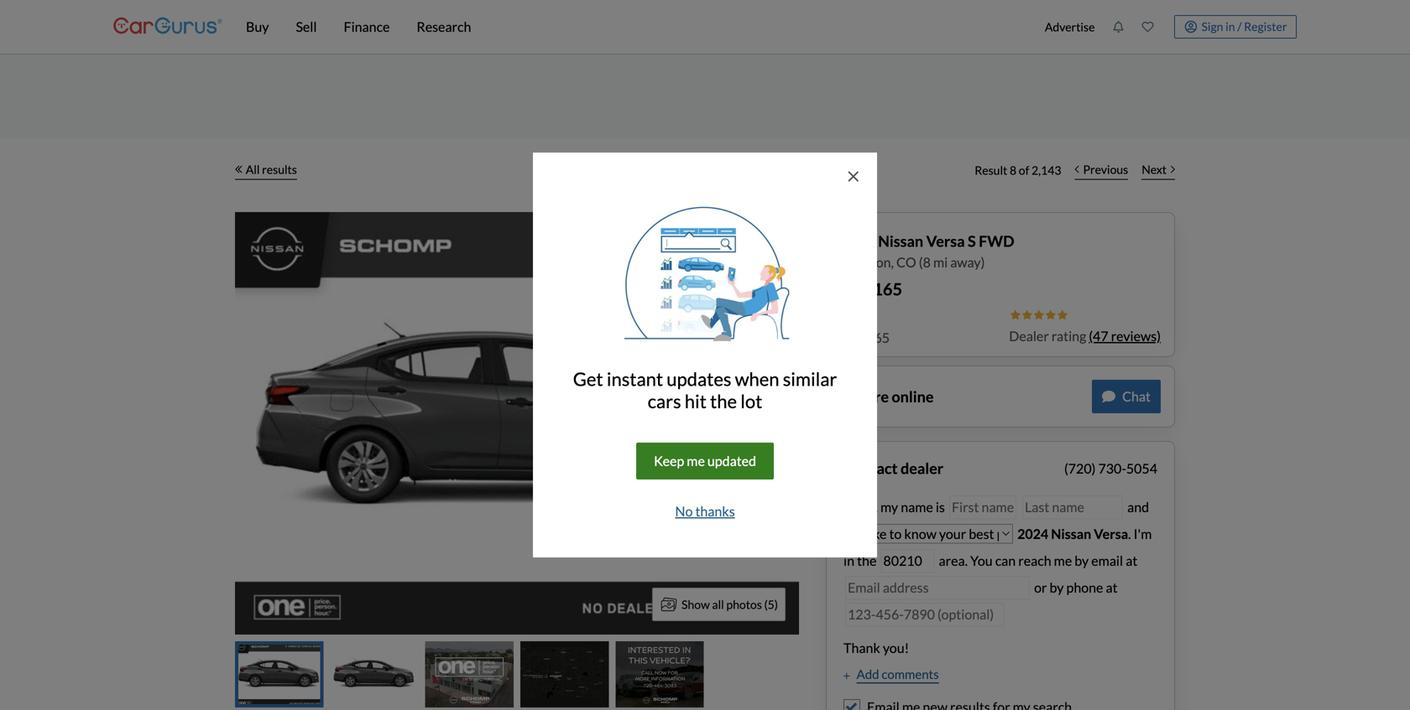 Task type: vqa. For each thing, say whether or not it's contained in the screenshot.
fifth - from the top of the page
no



Task type: describe. For each thing, give the bounding box(es) containing it.
1 horizontal spatial by
[[1075, 553, 1089, 570]]

hello, my name is
[[844, 499, 948, 516]]

chevron right image
[[1171, 165, 1175, 174]]

/
[[1237, 19, 1242, 33]]

add comments button
[[844, 666, 939, 685]]

all results
[[246, 162, 297, 177]]

close image
[[848, 168, 858, 185]]

menu containing sign in / register
[[1036, 3, 1297, 50]]

keep
[[654, 453, 684, 470]]

(720)
[[1064, 461, 1096, 477]]

results
[[262, 162, 297, 177]]

saved cars image
[[1142, 21, 1154, 33]]

fwd
[[979, 232, 1014, 251]]

previous link
[[1068, 152, 1135, 189]]

dealer
[[1009, 328, 1049, 345]]

away)
[[950, 254, 985, 271]]

get instant updates when similar cars hit the lot banner
[[533, 153, 877, 558]]

advertise
[[1045, 20, 1095, 34]]

show all photos (5) link
[[652, 588, 786, 622]]

you!
[[883, 640, 909, 657]]

in inside the . i'm in the
[[844, 553, 854, 570]]

(8
[[919, 254, 931, 271]]

(720) 730-5054
[[1064, 461, 1158, 477]]

0 horizontal spatial at
[[1106, 580, 1118, 596]]

the inside get instant updates when similar cars hit the lot
[[710, 391, 737, 413]]

can
[[995, 553, 1016, 570]]

you
[[970, 553, 993, 570]]

Email address email field
[[845, 577, 1030, 601]]

vehicle full photo image
[[235, 212, 799, 635]]

no thanks
[[675, 504, 735, 520]]

name
[[901, 499, 933, 516]]

me inside button
[[687, 453, 705, 470]]

$19,165
[[840, 280, 902, 300]]

similar
[[783, 369, 837, 390]]

versa for 2024 nissan versa
[[1094, 526, 1128, 543]]

previous
[[1083, 162, 1128, 177]]

keep me updated button
[[636, 443, 774, 480]]

versa for 2024 nissan versa s fwd littleton, co (8 mi away)
[[926, 232, 965, 251]]

littleton,
[[840, 254, 894, 271]]

show all photos (5)
[[682, 598, 778, 612]]

dealer
[[901, 460, 944, 478]]

view vehicle photo 2 image
[[330, 642, 419, 708]]

2024 nissan versa s fwd littleton, co (8 mi away)
[[840, 232, 1014, 271]]

no
[[675, 504, 693, 520]]

result 8 of 2,143
[[975, 163, 1061, 178]]

or
[[1034, 580, 1047, 596]]

2024 nissan versa
[[1017, 526, 1128, 543]]

s
[[968, 232, 976, 251]]

reviews)
[[1111, 328, 1161, 345]]

view vehicle photo 5 image
[[616, 642, 704, 708]]

updates
[[667, 369, 731, 390]]

get instant updates when similar cars hit the lot image
[[611, 181, 799, 369]]

my
[[881, 499, 898, 516]]

(5)
[[764, 598, 778, 612]]

we are online
[[840, 388, 934, 406]]

show
[[682, 598, 710, 612]]

share image
[[716, 234, 733, 251]]

phone
[[1066, 580, 1103, 596]]

reach
[[1018, 553, 1051, 570]]

thank you!
[[844, 640, 909, 657]]

and
[[1125, 499, 1149, 516]]

user icon image
[[1185, 21, 1197, 33]]

all results link
[[235, 152, 297, 189]]

add comments
[[857, 667, 939, 682]]

comment image
[[1102, 390, 1116, 404]]

are
[[867, 388, 889, 406]]

is
[[936, 499, 945, 516]]

chevron double left image
[[235, 165, 242, 174]]

sign in / register link
[[1174, 15, 1297, 39]]

contact dealer
[[844, 460, 944, 478]]

rating
[[1052, 328, 1086, 345]]

2,143
[[1032, 163, 1061, 178]]

mi
[[933, 254, 948, 271]]

1 vertical spatial by
[[1050, 580, 1064, 596]]



Task type: locate. For each thing, give the bounding box(es) containing it.
0 vertical spatial me
[[687, 453, 705, 470]]

me right keep
[[687, 453, 705, 470]]

1 vertical spatial the
[[857, 553, 877, 570]]

sign
[[1202, 19, 1223, 33]]

sign in / register menu item
[[1162, 15, 1297, 39]]

chevron left image
[[1075, 165, 1079, 174]]

versa
[[926, 232, 965, 251], [1094, 526, 1128, 543]]

8
[[1010, 163, 1017, 178]]

2024 for 2024 nissan versa
[[1017, 526, 1049, 543]]

0 horizontal spatial nissan
[[878, 232, 923, 251]]

1 vertical spatial 2024
[[1017, 526, 1049, 543]]

me right reach
[[1054, 553, 1072, 570]]

nissan inside 2024 nissan versa s fwd littleton, co (8 mi away)
[[878, 232, 923, 251]]

dealer rating (47 reviews)
[[1009, 328, 1161, 345]]

updated
[[708, 453, 756, 470]]

5054
[[1126, 461, 1158, 477]]

2024
[[840, 232, 875, 251], [1017, 526, 1049, 543]]

tab list
[[235, 642, 799, 708]]

versa up 'email'
[[1094, 526, 1128, 543]]

the inside the . i'm in the
[[857, 553, 877, 570]]

me
[[687, 453, 705, 470], [1054, 553, 1072, 570]]

sign in / register
[[1202, 19, 1287, 33]]

comments
[[882, 667, 939, 682]]

730-
[[1098, 461, 1126, 477]]

photos
[[726, 598, 762, 612]]

nissan for 2024 nissan versa s fwd littleton, co (8 mi away)
[[878, 232, 923, 251]]

lot
[[741, 391, 762, 413]]

menu bar
[[222, 0, 1036, 54]]

cargurus logo homepage link image
[[113, 3, 222, 51]]

Zip code field
[[881, 550, 935, 574]]

1 horizontal spatial the
[[857, 553, 877, 570]]

0 horizontal spatial versa
[[926, 232, 965, 251]]

1 horizontal spatial in
[[1226, 19, 1235, 33]]

nissan
[[878, 232, 923, 251], [1051, 526, 1091, 543]]

0 vertical spatial by
[[1075, 553, 1089, 570]]

versa up mi in the top of the page
[[926, 232, 965, 251]]

hello,
[[844, 499, 878, 516]]

area.
[[939, 553, 968, 570]]

cars
[[648, 391, 681, 413]]

contact
[[844, 460, 898, 478]]

0 vertical spatial the
[[710, 391, 737, 413]]

1 horizontal spatial versa
[[1094, 526, 1128, 543]]

1 horizontal spatial 2024
[[1017, 526, 1049, 543]]

nissan down last name field at the right bottom of the page
[[1051, 526, 1091, 543]]

result
[[975, 163, 1008, 178]]

in down hello,
[[844, 553, 854, 570]]

area. you can reach me by email at
[[936, 553, 1138, 570]]

1 vertical spatial versa
[[1094, 526, 1128, 543]]

at
[[1126, 553, 1138, 570], [1106, 580, 1118, 596]]

chat button
[[1092, 380, 1161, 414]]

2024 up reach
[[1017, 526, 1049, 543]]

0 vertical spatial in
[[1226, 19, 1235, 33]]

view vehicle photo 1 image
[[235, 642, 323, 708]]

the left zip code field
[[857, 553, 877, 570]]

nissan up "co" at right
[[878, 232, 923, 251]]

the left lot
[[710, 391, 737, 413]]

1 vertical spatial me
[[1054, 553, 1072, 570]]

0 vertical spatial versa
[[926, 232, 965, 251]]

register
[[1244, 19, 1287, 33]]

Phone (optional) telephone field
[[845, 604, 1005, 627]]

Last name field
[[1022, 496, 1123, 520]]

menu
[[1036, 3, 1297, 50]]

instant
[[607, 369, 663, 390]]

of
[[1019, 163, 1029, 178]]

.
[[1128, 526, 1131, 543]]

2024 up the littleton,
[[840, 232, 875, 251]]

msrp
[[840, 313, 877, 329]]

add
[[857, 667, 879, 682]]

view vehicle photo 3 image
[[425, 642, 514, 708]]

get instant updates when similar cars hit the lot dialog
[[0, 0, 1410, 711]]

(47 reviews) button
[[1089, 327, 1161, 347]]

by
[[1075, 553, 1089, 570], [1050, 580, 1064, 596]]

0 horizontal spatial 2024
[[840, 232, 875, 251]]

1 vertical spatial at
[[1106, 580, 1118, 596]]

all
[[712, 598, 724, 612]]

or by phone at
[[1034, 580, 1118, 596]]

(47
[[1089, 328, 1109, 345]]

versa inside 2024 nissan versa s fwd littleton, co (8 mi away)
[[926, 232, 965, 251]]

1 horizontal spatial at
[[1126, 553, 1138, 570]]

0 horizontal spatial me
[[687, 453, 705, 470]]

no thanks button
[[658, 493, 752, 530]]

next
[[1142, 162, 1167, 177]]

all
[[246, 162, 260, 177]]

online
[[892, 388, 934, 406]]

2024 for 2024 nissan versa s fwd littleton, co (8 mi away)
[[840, 232, 875, 251]]

thanks
[[695, 504, 735, 520]]

nissan for 2024 nissan versa
[[1051, 526, 1091, 543]]

view vehicle photo 4 image
[[520, 642, 609, 708]]

the
[[710, 391, 737, 413], [857, 553, 877, 570]]

advertise link
[[1036, 3, 1104, 50]]

1 vertical spatial in
[[844, 553, 854, 570]]

0 horizontal spatial the
[[710, 391, 737, 413]]

1 horizontal spatial me
[[1054, 553, 1072, 570]]

0 horizontal spatial by
[[1050, 580, 1064, 596]]

cargurus logo homepage link link
[[113, 3, 222, 51]]

0 horizontal spatial in
[[844, 553, 854, 570]]

msrp $19,465
[[840, 313, 890, 346]]

First name field
[[949, 496, 1016, 520]]

get instant updates when similar cars hit the lot
[[573, 369, 837, 413]]

next link
[[1135, 152, 1182, 189]]

in left /
[[1226, 19, 1235, 33]]

hit
[[685, 391, 707, 413]]

we
[[840, 388, 864, 406]]

0 vertical spatial nissan
[[878, 232, 923, 251]]

when
[[735, 369, 779, 390]]

by right or on the right bottom of the page
[[1050, 580, 1064, 596]]

1 horizontal spatial nissan
[[1051, 526, 1091, 543]]

0 vertical spatial at
[[1126, 553, 1138, 570]]

get
[[573, 369, 603, 390]]

at right the 'phone'
[[1106, 580, 1118, 596]]

plus image
[[844, 673, 850, 681]]

$19,465
[[840, 330, 890, 346]]

by left 'email'
[[1075, 553, 1089, 570]]

chat
[[1122, 389, 1151, 405]]

in inside menu item
[[1226, 19, 1235, 33]]

at right 'email'
[[1126, 553, 1138, 570]]

email
[[1091, 553, 1123, 570]]

0 vertical spatial 2024
[[840, 232, 875, 251]]

. i'm in the
[[844, 526, 1152, 570]]

keep me updated
[[654, 453, 756, 470]]

i'm
[[1134, 526, 1152, 543]]

in
[[1226, 19, 1235, 33], [844, 553, 854, 570]]

2024 inside 2024 nissan versa s fwd littleton, co (8 mi away)
[[840, 232, 875, 251]]

co
[[896, 254, 916, 271]]

thank
[[844, 640, 880, 657]]

1 vertical spatial nissan
[[1051, 526, 1091, 543]]



